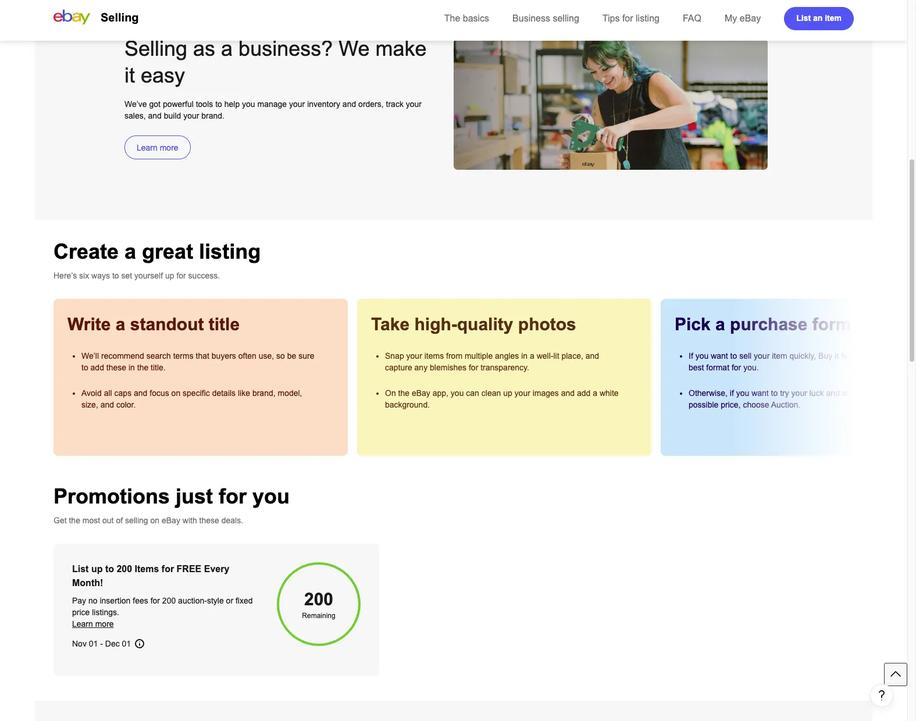 Task type: vqa. For each thing, say whether or not it's contained in the screenshot.
The Price
yes



Task type: locate. For each thing, give the bounding box(es) containing it.
200 inside 200 remaining
[[304, 590, 333, 609]]

to inside list up to 200 items for free every month!
[[105, 564, 114, 574]]

you inside if you want to sell your item quickly, buy it now is probably the best format for you.
[[696, 351, 709, 361]]

a up set
[[125, 240, 136, 264]]

on down promotions just for you
[[150, 516, 159, 525]]

sell
[[740, 351, 752, 361]]

list inside list up to 200 items for free every month!
[[72, 564, 89, 574]]

all
[[104, 389, 112, 398]]

format inside if you want to sell your item quickly, buy it now is probably the best format for you.
[[707, 363, 730, 372]]

1 horizontal spatial want
[[752, 389, 769, 398]]

01 left the "-"
[[89, 639, 98, 649]]

0 vertical spatial learn more link
[[125, 136, 191, 159]]

for right fees
[[150, 596, 160, 606]]

to down we'll at the left
[[81, 363, 88, 372]]

selling inside selling as a business? we make it easy
[[125, 37, 187, 61]]

2 01 from the left
[[122, 639, 131, 649]]

to inside if you want to sell your item quickly, buy it now is probably the best format for you.
[[731, 351, 737, 361]]

the right shoot
[[876, 389, 888, 398]]

ebay inside on the ebay app, you can clean up your images and add a white background.
[[412, 389, 430, 398]]

ebay right my
[[740, 13, 761, 23]]

a inside selling as a business? we make it easy
[[221, 37, 233, 61]]

list an item link
[[784, 7, 854, 30]]

1 vertical spatial up
[[503, 389, 512, 398]]

0 horizontal spatial on
[[150, 516, 159, 525]]

0 vertical spatial more
[[160, 143, 178, 152]]

here's
[[54, 271, 77, 280]]

0 horizontal spatial add
[[91, 363, 104, 372]]

0 horizontal spatial learn
[[72, 620, 93, 629]]

up right the yourself on the top left of page
[[165, 271, 174, 280]]

the left title.
[[137, 363, 148, 372]]

0 horizontal spatial more
[[95, 620, 114, 629]]

listing right tips
[[636, 13, 660, 23]]

0 horizontal spatial want
[[711, 351, 728, 361]]

format up now
[[813, 315, 867, 334]]

like
[[238, 389, 250, 398]]

clean
[[482, 389, 501, 398]]

and right the place,
[[586, 351, 599, 361]]

it up the we've on the top
[[125, 63, 135, 87]]

for inside otherwise, if you want to try your luck and shoot for the best possible price, choose auction.
[[865, 389, 874, 398]]

1 horizontal spatial add
[[577, 389, 591, 398]]

item right an
[[825, 13, 842, 22]]

powerful
[[163, 99, 194, 109]]

to left sell
[[731, 351, 737, 361]]

learn more link down build
[[125, 136, 191, 159]]

to left try
[[771, 389, 778, 398]]

for right shoot
[[865, 389, 874, 398]]

0 vertical spatial selling
[[101, 11, 139, 24]]

2 horizontal spatial ebay
[[740, 13, 761, 23]]

in inside we'll recommend search terms that buyers often use, so be sure to add these in the title.
[[129, 363, 135, 372]]

items
[[425, 351, 444, 361]]

a inside the 'snap your items from multiple angles in a well-lit place, and capture any blemishes for transparency.'
[[530, 351, 535, 361]]

0 vertical spatial it
[[125, 63, 135, 87]]

more down build
[[160, 143, 178, 152]]

to left set
[[112, 271, 119, 280]]

your left images
[[515, 389, 531, 398]]

0 vertical spatial on
[[171, 389, 180, 398]]

1 vertical spatial item
[[772, 351, 788, 361]]

1 vertical spatial format
[[707, 363, 730, 372]]

and inside on the ebay app, you can clean up your images and add a white background.
[[561, 389, 575, 398]]

2 vertical spatial ebay
[[162, 516, 180, 525]]

0 vertical spatial these
[[106, 363, 126, 372]]

list up month!
[[72, 564, 89, 574]]

1 vertical spatial best
[[890, 389, 905, 398]]

0 vertical spatial learn
[[137, 143, 158, 152]]

best down the probably
[[890, 389, 905, 398]]

2 horizontal spatial 200
[[304, 590, 333, 609]]

auction.
[[771, 400, 801, 410]]

set
[[121, 271, 132, 280]]

take high-quality photos
[[371, 315, 576, 334]]

ebay left with
[[162, 516, 180, 525]]

1 horizontal spatial learn
[[137, 143, 158, 152]]

1 horizontal spatial ebay
[[412, 389, 430, 398]]

add inside on the ebay app, you can clean up your images and add a white background.
[[577, 389, 591, 398]]

item left quickly,
[[772, 351, 788, 361]]

lit
[[554, 351, 559, 361]]

snap
[[385, 351, 404, 361]]

a left white
[[593, 389, 598, 398]]

up up month!
[[91, 564, 103, 574]]

in inside the 'snap your items from multiple angles in a well-lit place, and capture any blemishes for transparency.'
[[521, 351, 528, 361]]

0 vertical spatial listing
[[636, 13, 660, 23]]

0 horizontal spatial it
[[125, 63, 135, 87]]

learn inside pay no insertion fees for 200 auction-style or fixed price listings. learn more
[[72, 620, 93, 629]]

best inside if you want to sell your item quickly, buy it now is probably the best format for you.
[[689, 363, 704, 372]]

learn more link down price
[[72, 620, 114, 629]]

01 right dec
[[122, 639, 131, 649]]

1 vertical spatial more
[[95, 620, 114, 629]]

yourself
[[134, 271, 163, 280]]

more inside pay no insertion fees for 200 auction-style or fixed price listings. learn more
[[95, 620, 114, 629]]

1 vertical spatial selling
[[125, 516, 148, 525]]

learn more link
[[125, 136, 191, 159], [72, 620, 114, 629]]

shoot
[[842, 389, 862, 398]]

ebay up background. at the left bottom of the page
[[412, 389, 430, 398]]

1 vertical spatial in
[[129, 363, 135, 372]]

easy
[[141, 63, 185, 87]]

take
[[371, 315, 410, 334]]

0 horizontal spatial learn more link
[[72, 620, 114, 629]]

blemishes
[[430, 363, 467, 372]]

we
[[339, 37, 370, 61]]

1 horizontal spatial list
[[797, 13, 811, 22]]

listing up success.
[[199, 240, 261, 264]]

and right luck
[[826, 389, 840, 398]]

selling right 'business'
[[553, 13, 579, 23]]

want up choose
[[752, 389, 769, 398]]

selling for selling
[[101, 11, 139, 24]]

size,
[[81, 400, 98, 410]]

to up insertion
[[105, 564, 114, 574]]

1 horizontal spatial these
[[199, 516, 219, 525]]

learn more link for list up to 200 items for free every month!
[[72, 620, 114, 629]]

is
[[860, 351, 866, 361]]

selling right of
[[125, 516, 148, 525]]

0 horizontal spatial best
[[689, 363, 704, 372]]

the
[[901, 351, 913, 361], [137, 363, 148, 372], [398, 389, 410, 398], [876, 389, 888, 398], [69, 516, 80, 525]]

standout
[[130, 315, 204, 334]]

best inside otherwise, if you want to try your luck and shoot for the best possible price, choose auction.
[[890, 389, 905, 398]]

item
[[825, 13, 842, 22], [772, 351, 788, 361]]

0 horizontal spatial format
[[707, 363, 730, 372]]

your inside on the ebay app, you can clean up your images and add a white background.
[[515, 389, 531, 398]]

200 left auction-
[[162, 596, 176, 606]]

1 vertical spatial want
[[752, 389, 769, 398]]

color.
[[116, 400, 136, 410]]

for down multiple
[[469, 363, 478, 372]]

to
[[215, 99, 222, 109], [112, 271, 119, 280], [731, 351, 737, 361], [81, 363, 88, 372], [771, 389, 778, 398], [105, 564, 114, 574]]

you.
[[744, 363, 759, 372]]

list left an
[[797, 13, 811, 22]]

track
[[386, 99, 404, 109]]

1 vertical spatial add
[[577, 389, 591, 398]]

want left sell
[[711, 351, 728, 361]]

try
[[780, 389, 789, 398]]

to up brand.
[[215, 99, 222, 109]]

0 horizontal spatial item
[[772, 351, 788, 361]]

learn
[[137, 143, 158, 152], [72, 620, 93, 629]]

selling for selling as a business? we make it easy
[[125, 37, 187, 61]]

0 horizontal spatial in
[[129, 363, 135, 372]]

2 horizontal spatial up
[[503, 389, 512, 398]]

a
[[221, 37, 233, 61], [125, 240, 136, 264], [116, 315, 125, 334], [716, 315, 725, 334], [530, 351, 535, 361], [593, 389, 598, 398]]

format up otherwise,
[[707, 363, 730, 372]]

0 horizontal spatial listing
[[199, 240, 261, 264]]

200 up remaining on the bottom left
[[304, 590, 333, 609]]

the right the probably
[[901, 351, 913, 361]]

add left white
[[577, 389, 591, 398]]

item inside if you want to sell your item quickly, buy it now is probably the best format for you.
[[772, 351, 788, 361]]

quickly,
[[790, 351, 816, 361]]

1 vertical spatial list
[[72, 564, 89, 574]]

your right try
[[792, 389, 807, 398]]

sales,
[[125, 111, 146, 120]]

possible
[[689, 400, 719, 410]]

fees
[[133, 596, 148, 606]]

selling as a business? we make it easy
[[125, 37, 427, 87]]

for left success.
[[177, 271, 186, 280]]

1 vertical spatial it
[[835, 351, 839, 361]]

1 horizontal spatial more
[[160, 143, 178, 152]]

these
[[106, 363, 126, 372], [199, 516, 219, 525]]

listings.
[[92, 608, 119, 617]]

these down recommend
[[106, 363, 126, 372]]

0 horizontal spatial 200
[[117, 564, 132, 574]]

in right angles
[[521, 351, 528, 361]]

want
[[711, 351, 728, 361], [752, 389, 769, 398]]

0 horizontal spatial 01
[[89, 639, 98, 649]]

your right manage
[[289, 99, 305, 109]]

for inside the 'snap your items from multiple angles in a well-lit place, and capture any blemishes for transparency.'
[[469, 363, 478, 372]]

and right images
[[561, 389, 575, 398]]

it
[[125, 63, 135, 87], [835, 351, 839, 361]]

1 horizontal spatial 01
[[122, 639, 131, 649]]

1 vertical spatial learn
[[72, 620, 93, 629]]

choose
[[743, 400, 769, 410]]

your inside if you want to sell your item quickly, buy it now is probably the best format for you.
[[754, 351, 770, 361]]

up right the clean at the right of the page
[[503, 389, 512, 398]]

0 vertical spatial add
[[91, 363, 104, 372]]

1 horizontal spatial it
[[835, 351, 839, 361]]

your
[[289, 99, 305, 109], [406, 99, 422, 109], [183, 111, 199, 120], [406, 351, 422, 361], [754, 351, 770, 361], [515, 389, 531, 398], [792, 389, 807, 398]]

1 horizontal spatial item
[[825, 13, 842, 22]]

it inside selling as a business? we make it easy
[[125, 63, 135, 87]]

1 vertical spatial learn more link
[[72, 620, 114, 629]]

these right with
[[199, 516, 219, 525]]

images
[[533, 389, 559, 398]]

1 horizontal spatial 200
[[162, 596, 176, 606]]

deals.
[[221, 516, 243, 525]]

out
[[102, 516, 114, 525]]

it right buy
[[835, 351, 839, 361]]

200 inside list up to 200 items for free every month!
[[117, 564, 132, 574]]

a right pick
[[716, 315, 725, 334]]

0 vertical spatial want
[[711, 351, 728, 361]]

and left orders,
[[343, 99, 356, 109]]

your up "you."
[[754, 351, 770, 361]]

0 horizontal spatial up
[[91, 564, 103, 574]]

a right as
[[221, 37, 233, 61]]

up inside on the ebay app, you can clean up your images and add a white background.
[[503, 389, 512, 398]]

from
[[446, 351, 463, 361]]

0 horizontal spatial list
[[72, 564, 89, 574]]

0 vertical spatial list
[[797, 13, 811, 22]]

create
[[54, 240, 119, 264]]

1 horizontal spatial best
[[890, 389, 905, 398]]

for inside if you want to sell your item quickly, buy it now is probably the best format for you.
[[732, 363, 741, 372]]

capture
[[385, 363, 412, 372]]

for left "you."
[[732, 363, 741, 372]]

1 horizontal spatial learn more link
[[125, 136, 191, 159]]

you
[[242, 99, 255, 109], [696, 351, 709, 361], [451, 389, 464, 398], [736, 389, 750, 398], [253, 485, 290, 509]]

in down recommend
[[129, 363, 135, 372]]

well-
[[537, 351, 554, 361]]

the right get
[[69, 516, 80, 525]]

background.
[[385, 400, 430, 410]]

price
[[72, 608, 90, 617]]

style
[[207, 596, 224, 606]]

write
[[67, 315, 111, 334]]

200 left items
[[117, 564, 132, 574]]

a left well-
[[530, 351, 535, 361]]

my ebay
[[725, 13, 761, 23]]

for right items
[[162, 564, 174, 574]]

best down if
[[689, 363, 704, 372]]

more down the listings.
[[95, 620, 114, 629]]

0 horizontal spatial these
[[106, 363, 126, 372]]

so
[[276, 351, 285, 361]]

on right focus in the left of the page
[[171, 389, 180, 398]]

0 horizontal spatial ebay
[[162, 516, 180, 525]]

add down we'll at the left
[[91, 363, 104, 372]]

a inside on the ebay app, you can clean up your images and add a white background.
[[593, 389, 598, 398]]

if you want to sell your item quickly, buy it now is probably the best format for you.
[[689, 351, 913, 372]]

learn down price
[[72, 620, 93, 629]]

it inside if you want to sell your item quickly, buy it now is probably the best format for you.
[[835, 351, 839, 361]]

dec
[[105, 639, 120, 649]]

learn down sales,
[[137, 143, 158, 152]]

0 vertical spatial ebay
[[740, 13, 761, 23]]

list
[[797, 13, 811, 22], [72, 564, 89, 574]]

for inside pay no insertion fees for 200 auction-style or fixed price listings. learn more
[[150, 596, 160, 606]]

your inside otherwise, if you want to try your luck and shoot for the best possible price, choose auction.
[[792, 389, 807, 398]]

1 vertical spatial ebay
[[412, 389, 430, 398]]

0 vertical spatial format
[[813, 315, 867, 334]]

the
[[444, 13, 460, 23]]

your inside the 'snap your items from multiple angles in a well-lit place, and capture any blemishes for transparency.'
[[406, 351, 422, 361]]

1 vertical spatial selling
[[125, 37, 187, 61]]

want inside if you want to sell your item quickly, buy it now is probably the best format for you.
[[711, 351, 728, 361]]

selling
[[101, 11, 139, 24], [125, 37, 187, 61]]

1 horizontal spatial in
[[521, 351, 528, 361]]

0 vertical spatial in
[[521, 351, 528, 361]]

most
[[82, 516, 100, 525]]

any
[[415, 363, 428, 372]]

1 horizontal spatial on
[[171, 389, 180, 398]]

be
[[287, 351, 296, 361]]

0 vertical spatial selling
[[553, 13, 579, 23]]

the up background. at the left bottom of the page
[[398, 389, 410, 398]]

and down got
[[148, 111, 162, 120]]

1 horizontal spatial up
[[165, 271, 174, 280]]

every
[[204, 564, 229, 574]]

your up the any
[[406, 351, 422, 361]]

0 vertical spatial best
[[689, 363, 704, 372]]

2 vertical spatial up
[[91, 564, 103, 574]]

help
[[224, 99, 240, 109]]



Task type: describe. For each thing, give the bounding box(es) containing it.
or
[[226, 596, 233, 606]]

remaining
[[302, 612, 336, 620]]

and down all
[[100, 400, 114, 410]]

focus
[[150, 389, 169, 398]]

use,
[[259, 351, 274, 361]]

model,
[[278, 389, 302, 398]]

just
[[176, 485, 213, 509]]

want inside otherwise, if you want to try your luck and shoot for the best possible price, choose auction.
[[752, 389, 769, 398]]

insertion
[[100, 596, 131, 606]]

these inside we'll recommend search terms that buyers often use, so be sure to add these in the title.
[[106, 363, 126, 372]]

app,
[[433, 389, 449, 398]]

search
[[146, 351, 171, 361]]

1 horizontal spatial selling
[[553, 13, 579, 23]]

on
[[385, 389, 396, 398]]

get
[[54, 516, 67, 525]]

we've got powerful tools to help you manage your inventory and orders, track your sales, and build your brand.
[[125, 99, 422, 120]]

now
[[841, 351, 858, 361]]

and inside otherwise, if you want to try your luck and shoot for the best possible price, choose auction.
[[826, 389, 840, 398]]

business?
[[239, 37, 333, 61]]

we'll recommend search terms that buyers often use, so be sure to add these in the title.
[[81, 351, 314, 372]]

got
[[149, 99, 161, 109]]

probably
[[868, 351, 899, 361]]

1 vertical spatial on
[[150, 516, 159, 525]]

1 horizontal spatial format
[[813, 315, 867, 334]]

tips for listing
[[603, 13, 660, 23]]

write a standout title
[[67, 315, 240, 334]]

build
[[164, 111, 181, 120]]

help, opens dialogs image
[[876, 690, 888, 702]]

tips
[[603, 13, 620, 23]]

the inside we'll recommend search terms that buyers often use, so be sure to add these in the title.
[[137, 363, 148, 372]]

business selling
[[513, 13, 579, 23]]

and inside the 'snap your items from multiple angles in a well-lit place, and capture any blemishes for transparency.'
[[586, 351, 599, 361]]

specific
[[183, 389, 210, 398]]

to inside we'll recommend search terms that buyers often use, so be sure to add these in the title.
[[81, 363, 88, 372]]

to inside otherwise, if you want to try your luck and shoot for the best possible price, choose auction.
[[771, 389, 778, 398]]

photos
[[518, 315, 576, 334]]

1 horizontal spatial listing
[[636, 13, 660, 23]]

price,
[[721, 400, 741, 410]]

for inside list up to 200 items for free every month!
[[162, 564, 174, 574]]

up inside list up to 200 items for free every month!
[[91, 564, 103, 574]]

faq link
[[683, 13, 702, 23]]

promotions
[[54, 485, 170, 509]]

0 vertical spatial up
[[165, 271, 174, 280]]

pay no insertion fees for 200 auction-style or fixed price listings. learn more
[[72, 596, 253, 629]]

make
[[376, 37, 427, 61]]

luck
[[810, 389, 824, 398]]

a right write
[[116, 315, 125, 334]]

to inside we've got powerful tools to help you manage your inventory and orders, track your sales, and build your brand.
[[215, 99, 222, 109]]

buy
[[819, 351, 833, 361]]

for up deals. at bottom left
[[219, 485, 247, 509]]

as
[[193, 37, 215, 61]]

you inside on the ebay app, you can clean up your images and add a white background.
[[451, 389, 464, 398]]

tools
[[196, 99, 213, 109]]

200 inside pay no insertion fees for 200 auction-style or fixed price listings. learn more
[[162, 596, 176, 606]]

often
[[238, 351, 257, 361]]

free
[[177, 564, 201, 574]]

and right caps
[[134, 389, 147, 398]]

faq
[[683, 13, 702, 23]]

list for list up to 200 items for free every month!
[[72, 564, 89, 574]]

avoid
[[81, 389, 102, 398]]

learn more link for selling as a business? we make it easy
[[125, 136, 191, 159]]

title
[[209, 315, 240, 334]]

snap your items from multiple angles in a well-lit place, and capture any blemishes for transparency.
[[385, 351, 599, 372]]

the inside otherwise, if you want to try your luck and shoot for the best possible price, choose auction.
[[876, 389, 888, 398]]

on the ebay app, you can clean up your images and add a white background.
[[385, 389, 619, 410]]

0 vertical spatial item
[[825, 13, 842, 22]]

the inside on the ebay app, you can clean up your images and add a white background.
[[398, 389, 410, 398]]

you inside otherwise, if you want to try your luck and shoot for the best possible price, choose auction.
[[736, 389, 750, 398]]

the inside if you want to sell your item quickly, buy it now is probably the best format for you.
[[901, 351, 913, 361]]

-
[[100, 639, 103, 649]]

tips for listing link
[[603, 13, 660, 23]]

0 horizontal spatial selling
[[125, 516, 148, 525]]

here's six ways to set yourself up for success.
[[54, 271, 220, 280]]

no
[[88, 596, 98, 606]]

1 vertical spatial listing
[[199, 240, 261, 264]]

month!
[[72, 578, 103, 588]]

place,
[[562, 351, 583, 361]]

1 vertical spatial these
[[199, 516, 219, 525]]

auction-
[[178, 596, 207, 606]]

1 01 from the left
[[89, 639, 98, 649]]

of
[[116, 516, 123, 525]]

on inside avoid all caps and focus on specific details like brand, model, size, and color.
[[171, 389, 180, 398]]

high-
[[415, 315, 457, 334]]

we've
[[125, 99, 147, 109]]

your down the powerful at the top left of page
[[183, 111, 199, 120]]

six
[[79, 271, 89, 280]]

get the most out of selling on ebay with these deals.
[[54, 516, 243, 525]]

pick a purchase format
[[675, 315, 867, 334]]

200 remaining
[[302, 590, 336, 620]]

items
[[135, 564, 159, 574]]

recommend
[[101, 351, 144, 361]]

with
[[183, 516, 197, 525]]

caps
[[114, 389, 132, 398]]

list an item
[[797, 13, 842, 22]]

the basics
[[444, 13, 489, 23]]

list up to 200 items for free every month!
[[72, 564, 229, 588]]

orders,
[[358, 99, 384, 109]]

multiple
[[465, 351, 493, 361]]

your right track
[[406, 99, 422, 109]]

for right tips
[[622, 13, 633, 23]]

list for list an item
[[797, 13, 811, 22]]

pay
[[72, 596, 86, 606]]

create a great listing
[[54, 240, 261, 264]]

purchase
[[730, 315, 808, 334]]

you inside we've got powerful tools to help you manage your inventory and orders, track your sales, and build your brand.
[[242, 99, 255, 109]]

basics
[[463, 13, 489, 23]]

inventory
[[307, 99, 340, 109]]

pick
[[675, 315, 711, 334]]

brand,
[[252, 389, 276, 398]]

transparency.
[[481, 363, 529, 372]]

ways
[[91, 271, 110, 280]]

terms
[[173, 351, 194, 361]]

if
[[689, 351, 693, 361]]

my
[[725, 13, 737, 23]]

add inside we'll recommend search terms that buyers often use, so be sure to add these in the title.
[[91, 363, 104, 372]]



